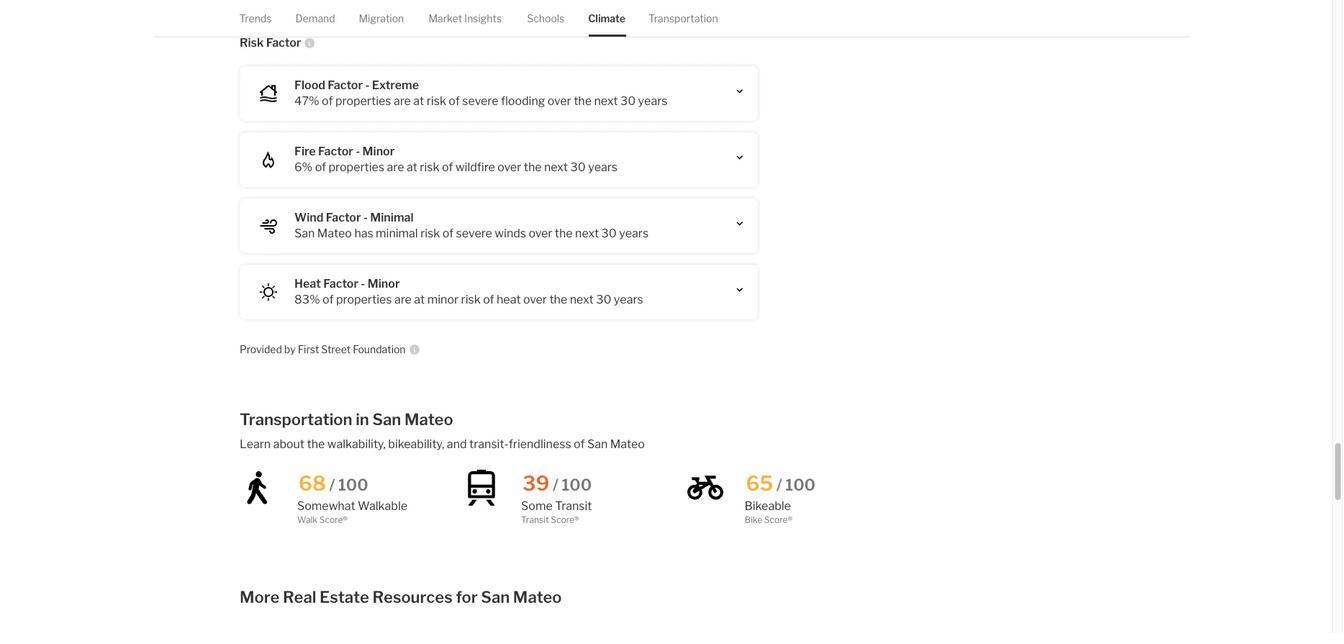Task type: describe. For each thing, give the bounding box(es) containing it.
65 / 100
[[746, 471, 816, 496]]

39
[[523, 471, 550, 496]]

environmental
[[414, 8, 492, 22]]

83%
[[294, 293, 320, 306]]

the inside flood factor - extreme 47% of properties are at risk of severe flooding over the next 30 years
[[574, 94, 592, 108]]

heat
[[294, 277, 321, 291]]

over inside fire factor - minor 6% of properties are at risk of wildfire over the next 30 years
[[498, 160, 521, 174]]

provided by first street foundation
[[240, 343, 406, 355]]

minimal
[[370, 211, 414, 224]]

first
[[298, 343, 319, 355]]

could
[[739, 8, 768, 22]]

real
[[283, 588, 316, 607]]

insights
[[465, 12, 502, 24]]

/ for 39
[[553, 476, 559, 494]]

next inside fire factor - minor 6% of properties are at risk of wildfire over the next 30 years
[[544, 160, 568, 174]]

impact
[[771, 8, 808, 22]]

the inside heat factor - minor 83% of properties are at minor        risk of heat over the next 30 years
[[550, 293, 568, 306]]

39 / 100
[[523, 471, 592, 496]]

such
[[524, 8, 550, 22]]

risk inside wind factor - minimal san mateo has minimal risk of severe winds over the next 30 years
[[421, 226, 440, 240]]

at for wildfire
[[407, 160, 418, 174]]

1 vertical spatial transit
[[521, 515, 549, 525]]

properties for fire
[[329, 160, 385, 174]]

of up fire factor - minor 6% of properties are at risk of wildfire over the next 30 years
[[449, 94, 460, 108]]

factor for heat
[[323, 277, 359, 291]]

learn about natural hazards and environmental risks, such as floods, fires, wind, and heat that      could impact homes in san mateo.
[[240, 8, 921, 22]]

san left 'mateo.'
[[861, 8, 882, 22]]

years inside wind factor - minimal san mateo has minimal risk of severe winds over the next 30 years
[[619, 226, 649, 240]]

learn for learn about the walkability, bikeability, and transit-friendliness of san mateo
[[240, 438, 271, 451]]

100 for 68
[[338, 476, 368, 494]]

the inside fire factor - minor 6% of properties are at risk of wildfire over the next 30 years
[[524, 160, 542, 174]]

estate
[[320, 588, 369, 607]]

heat factor - minor 83% of properties are at minor        risk of heat over the next 30 years
[[294, 277, 643, 306]]

schools
[[528, 12, 565, 24]]

migration link
[[359, 0, 404, 37]]

0 vertical spatial in
[[849, 8, 859, 22]]

of right 47%
[[322, 94, 333, 108]]

® for 39
[[575, 515, 579, 525]]

migration
[[359, 12, 404, 24]]

demand link
[[296, 0, 336, 37]]

learn about the walkability, bikeability, and transit-friendliness of san mateo
[[240, 438, 645, 451]]

1 horizontal spatial and
[[447, 438, 467, 451]]

risk inside fire factor - minor 6% of properties are at risk of wildfire over the next 30 years
[[420, 160, 440, 174]]

provided
[[240, 343, 282, 355]]

the inside wind factor - minimal san mateo has minimal risk of severe winds over the next 30 years
[[555, 226, 573, 240]]

68 / 100
[[299, 471, 368, 496]]

schools link
[[528, 0, 565, 37]]

fire
[[294, 144, 316, 158]]

heat inside heat factor - minor 83% of properties are at minor        risk of heat over the next 30 years
[[497, 293, 521, 306]]

next inside flood factor - extreme 47% of properties are at risk of severe flooding over the next 30 years
[[594, 94, 618, 108]]

fires,
[[606, 8, 632, 22]]

0 horizontal spatial and
[[392, 8, 412, 22]]

wind
[[294, 211, 324, 224]]

wind,
[[635, 8, 663, 22]]

wildfire
[[456, 160, 495, 174]]

winds
[[495, 226, 526, 240]]

fire factor - minor 6% of properties are at risk of wildfire over the next 30 years
[[294, 144, 618, 174]]

- for heat
[[361, 277, 365, 291]]

climate link
[[589, 0, 626, 37]]

homes
[[810, 8, 847, 22]]

of left "wildfire"
[[442, 160, 453, 174]]

next inside wind factor - minimal san mateo has minimal risk of severe winds over the next 30 years
[[575, 226, 599, 240]]

47%
[[294, 94, 319, 108]]

30 inside fire factor - minor 6% of properties are at risk of wildfire over the next 30 years
[[571, 160, 586, 174]]

over inside flood factor - extreme 47% of properties are at risk of severe flooding over the next 30 years
[[548, 94, 571, 108]]

market insights link
[[429, 0, 502, 37]]

walkable
[[358, 499, 408, 513]]

climate
[[589, 12, 626, 24]]

walk
[[297, 515, 318, 525]]

risk inside flood factor - extreme 47% of properties are at risk of severe flooding over the next 30 years
[[427, 94, 446, 108]]

transportation for transportation
[[649, 12, 719, 24]]

transit-
[[469, 438, 509, 451]]

has
[[355, 226, 373, 240]]

market insights
[[429, 12, 502, 24]]

mateo inside wind factor - minimal san mateo has minimal risk of severe winds over the next 30 years
[[317, 226, 352, 240]]

over inside wind factor - minimal san mateo has minimal risk of severe winds over the next 30 years
[[529, 226, 553, 240]]

transportation for transportation in san mateo
[[240, 410, 352, 429]]

- for fire
[[356, 144, 360, 158]]

/ for 65
[[777, 476, 782, 494]]

friendliness
[[509, 438, 571, 451]]

market
[[429, 12, 463, 24]]

65
[[746, 471, 773, 496]]



Task type: vqa. For each thing, say whether or not it's contained in the screenshot.
BEND REAL ESTATE AGENTS link
no



Task type: locate. For each thing, give the bounding box(es) containing it.
2 vertical spatial are
[[394, 293, 412, 306]]

hazards
[[347, 8, 389, 22]]

somewhat walkable walk score ®
[[297, 499, 408, 525]]

100 up somewhat walkable walk score ®
[[338, 476, 368, 494]]

and right hazards
[[392, 8, 412, 22]]

0 vertical spatial heat
[[688, 8, 712, 22]]

at inside fire factor - minor 6% of properties are at risk of wildfire over the next 30 years
[[407, 160, 418, 174]]

minor
[[363, 144, 395, 158], [368, 277, 400, 291]]

risk left "wildfire"
[[420, 160, 440, 174]]

properties inside flood factor - extreme 47% of properties are at risk of severe flooding over the next 30 years
[[335, 94, 391, 108]]

street
[[321, 343, 351, 355]]

natural
[[307, 8, 345, 22]]

0 vertical spatial at
[[414, 94, 424, 108]]

and right the wind, at the left of the page
[[665, 8, 685, 22]]

- down the 'has'
[[361, 277, 365, 291]]

are inside fire factor - minor 6% of properties are at risk of wildfire over the next 30 years
[[387, 160, 404, 174]]

bikeable bike score ®
[[745, 499, 793, 525]]

over right 'winds'
[[529, 226, 553, 240]]

wind factor - minimal san mateo has minimal risk of severe winds over the next 30 years
[[294, 211, 649, 240]]

properties up the foundation
[[336, 293, 392, 306]]

1 100 from the left
[[338, 476, 368, 494]]

severe inside wind factor - minimal san mateo has minimal risk of severe winds over the next 30 years
[[456, 226, 492, 240]]

score down bikeable
[[764, 515, 788, 525]]

® down bikeable
[[788, 515, 793, 525]]

more real estate resources for san mateo
[[240, 588, 562, 607]]

are left minor at the top
[[394, 293, 412, 306]]

1 vertical spatial learn
[[240, 438, 271, 451]]

some
[[521, 499, 553, 513]]

of right the friendliness
[[574, 438, 585, 451]]

1 vertical spatial in
[[356, 410, 369, 429]]

30 inside wind factor - minimal san mateo has minimal risk of severe winds over the next 30 years
[[602, 226, 617, 240]]

1 / from the left
[[329, 476, 335, 494]]

the
[[574, 94, 592, 108], [524, 160, 542, 174], [555, 226, 573, 240], [550, 293, 568, 306], [307, 438, 325, 451]]

100
[[338, 476, 368, 494], [562, 476, 592, 494], [786, 476, 816, 494]]

at inside flood factor - extreme 47% of properties are at risk of severe flooding over the next 30 years
[[414, 94, 424, 108]]

walkability,
[[327, 438, 386, 451]]

in up walkability,
[[356, 410, 369, 429]]

at inside heat factor - minor 83% of properties are at minor        risk of heat over the next 30 years
[[414, 293, 425, 306]]

are for of
[[394, 293, 412, 306]]

at
[[414, 94, 424, 108], [407, 160, 418, 174], [414, 293, 425, 306]]

/ right 68
[[329, 476, 335, 494]]

of inside wind factor - minimal san mateo has minimal risk of severe winds over the next 30 years
[[443, 226, 454, 240]]

2 / from the left
[[553, 476, 559, 494]]

factor for fire
[[318, 144, 353, 158]]

are inside heat factor - minor 83% of properties are at minor        risk of heat over the next 30 years
[[394, 293, 412, 306]]

bikeable
[[745, 499, 791, 513]]

1 vertical spatial transportation
[[240, 410, 352, 429]]

minor
[[427, 293, 459, 306]]

- right fire
[[356, 144, 360, 158]]

factor
[[266, 36, 301, 49], [328, 78, 363, 92], [318, 144, 353, 158], [326, 211, 361, 224], [323, 277, 359, 291]]

transportation right fires,
[[649, 12, 719, 24]]

severe left flooding
[[462, 94, 499, 108]]

risk right minor at the top
[[461, 293, 481, 306]]

transit down 39 / 100
[[555, 499, 592, 513]]

are up minimal
[[387, 160, 404, 174]]

trends
[[240, 12, 272, 24]]

severe left 'winds'
[[456, 226, 492, 240]]

trends link
[[240, 0, 272, 37]]

minor for minor
[[368, 277, 400, 291]]

factor right flood
[[328, 78, 363, 92]]

mateo.
[[884, 8, 921, 22]]

0 horizontal spatial transit
[[521, 515, 549, 525]]

®
[[343, 515, 348, 525], [575, 515, 579, 525], [788, 515, 793, 525]]

extreme
[[372, 78, 419, 92]]

2 ® from the left
[[575, 515, 579, 525]]

1 horizontal spatial in
[[849, 8, 859, 22]]

1 score from the left
[[319, 515, 343, 525]]

over right "wildfire"
[[498, 160, 521, 174]]

1 ® from the left
[[343, 515, 348, 525]]

risks,
[[494, 8, 522, 22]]

1 vertical spatial about
[[273, 438, 305, 451]]

3 ® from the left
[[788, 515, 793, 525]]

san up 39 / 100
[[587, 438, 608, 451]]

2 horizontal spatial score
[[764, 515, 788, 525]]

risk
[[240, 36, 264, 49]]

1 horizontal spatial transportation
[[649, 12, 719, 24]]

0 horizontal spatial in
[[356, 410, 369, 429]]

1 vertical spatial properties
[[329, 160, 385, 174]]

score inside some transit transit score ®
[[551, 515, 575, 525]]

0 horizontal spatial ®
[[343, 515, 348, 525]]

foundation
[[353, 343, 406, 355]]

0 vertical spatial about
[[273, 8, 305, 22]]

properties down extreme
[[335, 94, 391, 108]]

2 about from the top
[[273, 438, 305, 451]]

years inside flood factor - extreme 47% of properties are at risk of severe flooding over the next 30 years
[[638, 94, 668, 108]]

score
[[319, 515, 343, 525], [551, 515, 575, 525], [764, 515, 788, 525]]

0 horizontal spatial score
[[319, 515, 343, 525]]

over inside heat factor - minor 83% of properties are at minor        risk of heat over the next 30 years
[[523, 293, 547, 306]]

score for 68
[[319, 515, 343, 525]]

30 inside flood factor - extreme 47% of properties are at risk of severe flooding over the next 30 years
[[621, 94, 636, 108]]

- left extreme
[[365, 78, 370, 92]]

years
[[638, 94, 668, 108], [588, 160, 618, 174], [619, 226, 649, 240], [614, 293, 643, 306]]

/
[[329, 476, 335, 494], [553, 476, 559, 494], [777, 476, 782, 494]]

score inside somewhat walkable walk score ®
[[319, 515, 343, 525]]

about up 68
[[273, 438, 305, 451]]

- for flood
[[365, 78, 370, 92]]

® inside bikeable bike score ®
[[788, 515, 793, 525]]

2 100 from the left
[[562, 476, 592, 494]]

by
[[284, 343, 296, 355]]

minor inside fire factor - minor 6% of properties are at risk of wildfire over the next 30 years
[[363, 144, 395, 158]]

factor for flood
[[328, 78, 363, 92]]

heat
[[688, 8, 712, 22], [497, 293, 521, 306]]

of right minimal
[[443, 226, 454, 240]]

transportation up walkability,
[[240, 410, 352, 429]]

6%
[[294, 160, 313, 174]]

about for natural
[[273, 8, 305, 22]]

2 vertical spatial at
[[414, 293, 425, 306]]

® down 39 / 100
[[575, 515, 579, 525]]

® down the somewhat
[[343, 515, 348, 525]]

minimal
[[376, 226, 418, 240]]

2 score from the left
[[551, 515, 575, 525]]

at for of
[[414, 293, 425, 306]]

0 vertical spatial severe
[[462, 94, 499, 108]]

0 vertical spatial transit
[[555, 499, 592, 513]]

risk factor
[[240, 36, 301, 49]]

minor up minimal
[[363, 144, 395, 158]]

30 inside heat factor - minor 83% of properties are at minor        risk of heat over the next 30 years
[[596, 293, 612, 306]]

and left transit-
[[447, 438, 467, 451]]

100 for 65
[[786, 476, 816, 494]]

next
[[594, 94, 618, 108], [544, 160, 568, 174], [575, 226, 599, 240], [570, 293, 594, 306]]

years inside fire factor - minor 6% of properties are at risk of wildfire over the next 30 years
[[588, 160, 618, 174]]

2 horizontal spatial ®
[[788, 515, 793, 525]]

flood factor - extreme 47% of properties are at risk of severe flooding over the next 30 years
[[294, 78, 668, 108]]

minor for risk
[[363, 144, 395, 158]]

1 vertical spatial minor
[[368, 277, 400, 291]]

over right flooding
[[548, 94, 571, 108]]

1 horizontal spatial ®
[[575, 515, 579, 525]]

san right for
[[481, 588, 510, 607]]

are
[[394, 94, 411, 108], [387, 160, 404, 174], [394, 293, 412, 306]]

risk up fire factor - minor 6% of properties are at risk of wildfire over the next 30 years
[[427, 94, 446, 108]]

risk inside heat factor - minor 83% of properties are at minor        risk of heat over the next 30 years
[[461, 293, 481, 306]]

properties right 6% on the left of the page
[[329, 160, 385, 174]]

/ inside 65 / 100
[[777, 476, 782, 494]]

100 inside 39 / 100
[[562, 476, 592, 494]]

bike
[[745, 515, 763, 525]]

factor right risk
[[266, 36, 301, 49]]

factor right heat
[[323, 277, 359, 291]]

1 horizontal spatial /
[[553, 476, 559, 494]]

1 horizontal spatial heat
[[688, 8, 712, 22]]

demand
[[296, 12, 336, 24]]

are for severe
[[394, 94, 411, 108]]

heat right minor at the top
[[497, 293, 521, 306]]

heat left the that
[[688, 8, 712, 22]]

/ for 68
[[329, 476, 335, 494]]

0 horizontal spatial /
[[329, 476, 335, 494]]

learn
[[240, 8, 271, 22], [240, 438, 271, 451]]

2 horizontal spatial and
[[665, 8, 685, 22]]

1 vertical spatial are
[[387, 160, 404, 174]]

® inside somewhat walkable walk score ®
[[343, 515, 348, 525]]

30
[[621, 94, 636, 108], [571, 160, 586, 174], [602, 226, 617, 240], [596, 293, 612, 306]]

in
[[849, 8, 859, 22], [356, 410, 369, 429]]

factor for wind
[[326, 211, 361, 224]]

next inside heat factor - minor 83% of properties are at minor        risk of heat over the next 30 years
[[570, 293, 594, 306]]

- for wind
[[363, 211, 368, 224]]

over
[[548, 94, 571, 108], [498, 160, 521, 174], [529, 226, 553, 240], [523, 293, 547, 306]]

- inside flood factor - extreme 47% of properties are at risk of severe flooding over the next 30 years
[[365, 78, 370, 92]]

years inside heat factor - minor 83% of properties are at minor        risk of heat over the next 30 years
[[614, 293, 643, 306]]

risk right minimal
[[421, 226, 440, 240]]

minor down minimal
[[368, 277, 400, 291]]

properties inside fire factor - minor 6% of properties are at risk of wildfire over the next 30 years
[[329, 160, 385, 174]]

floods,
[[567, 8, 603, 22]]

properties inside heat factor - minor 83% of properties are at minor        risk of heat over the next 30 years
[[336, 293, 392, 306]]

resources
[[373, 588, 453, 607]]

1 horizontal spatial score
[[551, 515, 575, 525]]

2 horizontal spatial 100
[[786, 476, 816, 494]]

- inside fire factor - minor 6% of properties are at risk of wildfire over the next 30 years
[[356, 144, 360, 158]]

at left minor at the top
[[414, 293, 425, 306]]

100 inside 68 / 100
[[338, 476, 368, 494]]

® inside some transit transit score ®
[[575, 515, 579, 525]]

3 score from the left
[[764, 515, 788, 525]]

3 / from the left
[[777, 476, 782, 494]]

factor inside flood factor - extreme 47% of properties are at risk of severe flooding over the next 30 years
[[328, 78, 363, 92]]

100 for 39
[[562, 476, 592, 494]]

san
[[861, 8, 882, 22], [294, 226, 315, 240], [373, 410, 401, 429], [587, 438, 608, 451], [481, 588, 510, 607]]

/ inside 39 / 100
[[553, 476, 559, 494]]

2 horizontal spatial /
[[777, 476, 782, 494]]

factor up the 'has'
[[326, 211, 361, 224]]

score down the somewhat
[[319, 515, 343, 525]]

san down wind
[[294, 226, 315, 240]]

3 100 from the left
[[786, 476, 816, 494]]

factor inside heat factor - minor 83% of properties are at minor        risk of heat over the next 30 years
[[323, 277, 359, 291]]

at down extreme
[[414, 94, 424, 108]]

2 vertical spatial properties
[[336, 293, 392, 306]]

properties
[[335, 94, 391, 108], [329, 160, 385, 174], [336, 293, 392, 306]]

learn for learn about natural hazards and environmental risks, such as floods, fires, wind, and heat that      could impact homes in san mateo.
[[240, 8, 271, 22]]

as
[[552, 8, 565, 22]]

of right 6% on the left of the page
[[315, 160, 326, 174]]

score inside bikeable bike score ®
[[764, 515, 788, 525]]

0 vertical spatial minor
[[363, 144, 395, 158]]

68
[[299, 471, 326, 496]]

1 horizontal spatial transit
[[555, 499, 592, 513]]

1 horizontal spatial 100
[[562, 476, 592, 494]]

® for 68
[[343, 515, 348, 525]]

0 horizontal spatial 100
[[338, 476, 368, 494]]

100 inside 65 / 100
[[786, 476, 816, 494]]

- up the 'has'
[[363, 211, 368, 224]]

severe
[[462, 94, 499, 108], [456, 226, 492, 240]]

that
[[714, 8, 736, 22]]

of right minor at the top
[[483, 293, 494, 306]]

factor inside wind factor - minimal san mateo has minimal risk of severe winds over the next 30 years
[[326, 211, 361, 224]]

factor for risk
[[266, 36, 301, 49]]

san up bikeability,
[[373, 410, 401, 429]]

for
[[456, 588, 478, 607]]

in right homes
[[849, 8, 859, 22]]

1 vertical spatial severe
[[456, 226, 492, 240]]

transportation in san mateo
[[240, 410, 453, 429]]

about up risk factor
[[273, 8, 305, 22]]

are inside flood factor - extreme 47% of properties are at risk of severe flooding over the next 30 years
[[394, 94, 411, 108]]

transit down some
[[521, 515, 549, 525]]

are for wildfire
[[387, 160, 404, 174]]

flooding
[[501, 94, 545, 108]]

score for 39
[[551, 515, 575, 525]]

transit
[[555, 499, 592, 513], [521, 515, 549, 525]]

/ inside 68 / 100
[[329, 476, 335, 494]]

mateo
[[317, 226, 352, 240], [405, 410, 453, 429], [610, 438, 645, 451], [513, 588, 562, 607]]

more
[[240, 588, 280, 607]]

flood
[[294, 78, 325, 92]]

minor inside heat factor - minor 83% of properties are at minor        risk of heat over the next 30 years
[[368, 277, 400, 291]]

0 horizontal spatial transportation
[[240, 410, 352, 429]]

are down extreme
[[394, 94, 411, 108]]

about for the
[[273, 438, 305, 451]]

1 learn from the top
[[240, 8, 271, 22]]

1 vertical spatial heat
[[497, 293, 521, 306]]

/ right 39
[[553, 476, 559, 494]]

properties for heat
[[336, 293, 392, 306]]

100 up bikeable
[[786, 476, 816, 494]]

somewhat
[[297, 499, 355, 513]]

san inside wind factor - minimal san mateo has minimal risk of severe winds over the next 30 years
[[294, 226, 315, 240]]

at for severe
[[414, 94, 424, 108]]

score down some
[[551, 515, 575, 525]]

bikeability,
[[388, 438, 445, 451]]

/ right 65
[[777, 476, 782, 494]]

0 vertical spatial transportation
[[649, 12, 719, 24]]

1 vertical spatial at
[[407, 160, 418, 174]]

- inside wind factor - minimal san mateo has minimal risk of severe winds over the next 30 years
[[363, 211, 368, 224]]

-
[[365, 78, 370, 92], [356, 144, 360, 158], [363, 211, 368, 224], [361, 277, 365, 291]]

risk
[[427, 94, 446, 108], [420, 160, 440, 174], [421, 226, 440, 240], [461, 293, 481, 306]]

- inside heat factor - minor 83% of properties are at minor        risk of heat over the next 30 years
[[361, 277, 365, 291]]

2 learn from the top
[[240, 438, 271, 451]]

0 vertical spatial learn
[[240, 8, 271, 22]]

100 up some transit transit score ®
[[562, 476, 592, 494]]

1 about from the top
[[273, 8, 305, 22]]

at up minimal
[[407, 160, 418, 174]]

about
[[273, 8, 305, 22], [273, 438, 305, 451]]

some transit transit score ®
[[521, 499, 592, 525]]

0 horizontal spatial heat
[[497, 293, 521, 306]]

0 vertical spatial are
[[394, 94, 411, 108]]

properties for flood
[[335, 94, 391, 108]]

factor inside fire factor - minor 6% of properties are at risk of wildfire over the next 30 years
[[318, 144, 353, 158]]

and
[[392, 8, 412, 22], [665, 8, 685, 22], [447, 438, 467, 451]]

factor right fire
[[318, 144, 353, 158]]

of right "83%"
[[323, 293, 334, 306]]

over down 'winds'
[[523, 293, 547, 306]]

severe inside flood factor - extreme 47% of properties are at risk of severe flooding over the next 30 years
[[462, 94, 499, 108]]

transportation link
[[649, 0, 719, 37]]

0 vertical spatial properties
[[335, 94, 391, 108]]



